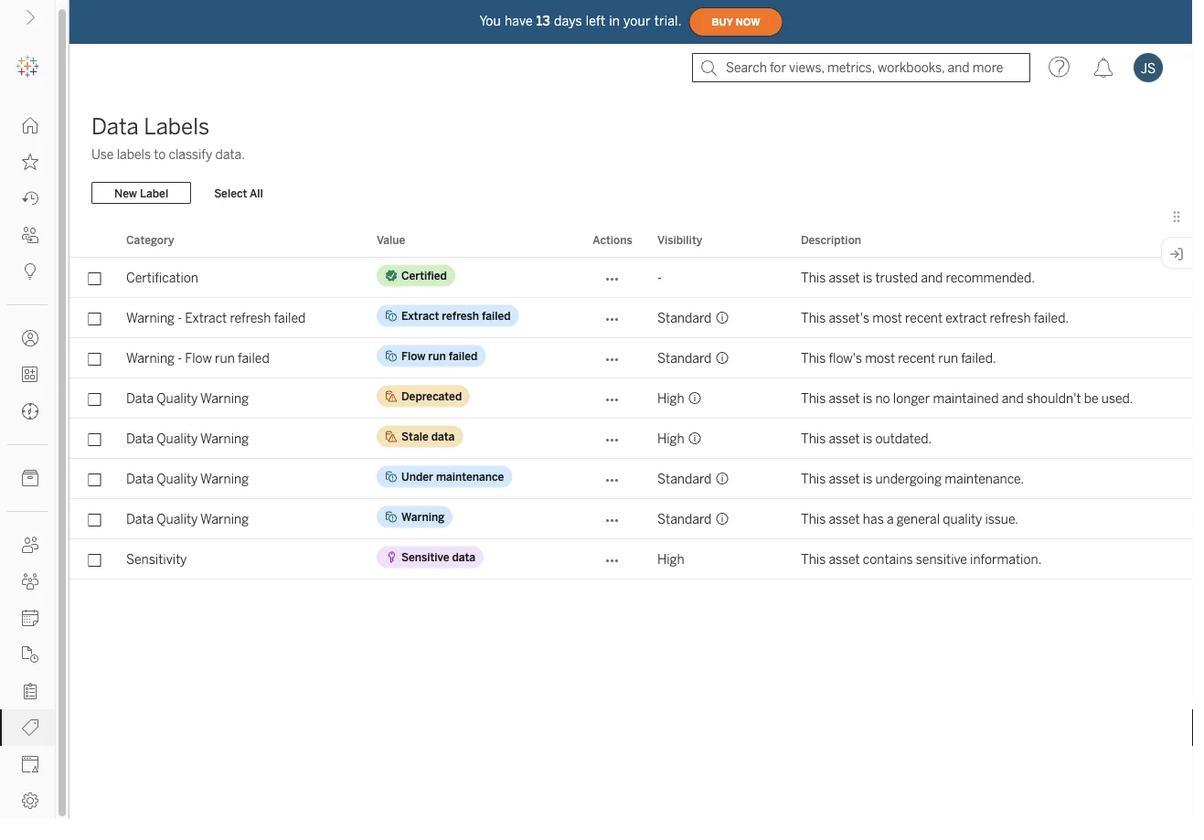 Task type: locate. For each thing, give the bounding box(es) containing it.
run down warning - extract refresh failed
[[215, 351, 235, 366]]

description
[[801, 233, 862, 246]]

5 this from the top
[[801, 431, 826, 446]]

warning
[[126, 311, 175, 326], [126, 351, 175, 366], [200, 391, 249, 406], [200, 431, 249, 446], [200, 471, 249, 487], [402, 510, 445, 524], [200, 512, 249, 527]]

labels
[[117, 147, 151, 162]]

2 vertical spatial high
[[658, 552, 685, 567]]

4 standard from the top
[[658, 512, 712, 527]]

- down warning - extract refresh failed
[[178, 351, 182, 366]]

failed. up "this asset is no longer maintained and shouldn't be used."
[[961, 351, 997, 366]]

1 vertical spatial data
[[452, 551, 476, 564]]

trial.
[[655, 13, 682, 29]]

0 vertical spatial high
[[658, 391, 685, 406]]

13
[[537, 13, 551, 29]]

maintenance
[[436, 470, 504, 483]]

this asset is trusted and recommended.
[[801, 270, 1035, 285]]

most right asset's on the right top of page
[[873, 311, 903, 326]]

data
[[91, 114, 139, 140], [126, 391, 154, 406], [126, 431, 154, 446], [126, 471, 154, 487], [126, 512, 154, 527]]

asset for undergoing
[[829, 471, 860, 487]]

flow down warning - extract refresh failed
[[185, 351, 212, 366]]

refresh
[[442, 309, 479, 322], [230, 311, 271, 326], [990, 311, 1031, 326]]

2 is from the top
[[863, 391, 873, 406]]

1 vertical spatial failed.
[[961, 351, 997, 366]]

4 quality from the top
[[157, 512, 198, 527]]

sensitive
[[916, 552, 968, 567]]

0 vertical spatial recent
[[906, 311, 943, 326]]

grid
[[70, 223, 1194, 819]]

is left the trusted at top right
[[863, 270, 873, 285]]

used.
[[1102, 391, 1134, 406]]

high for this asset is outdated.
[[658, 431, 685, 446]]

is left no
[[863, 391, 873, 406]]

this asset contains sensitive information.
[[801, 552, 1042, 567]]

refresh up warning - flow run failed
[[230, 311, 271, 326]]

1 is from the top
[[863, 270, 873, 285]]

refresh up flow run failed
[[442, 309, 479, 322]]

in
[[609, 13, 620, 29]]

and left 'shouldn't'
[[1002, 391, 1024, 406]]

asset for a
[[829, 512, 860, 527]]

is for outdated.
[[863, 431, 873, 446]]

1 vertical spatial -
[[178, 311, 182, 326]]

refresh right extract
[[990, 311, 1031, 326]]

row group
[[70, 258, 1194, 580]]

run down this asset's most recent extract refresh failed.
[[939, 351, 959, 366]]

failed
[[482, 309, 511, 322], [274, 311, 306, 326], [449, 349, 478, 363], [238, 351, 270, 366]]

is
[[863, 270, 873, 285], [863, 391, 873, 406], [863, 431, 873, 446], [863, 471, 873, 487]]

this asset has a general quality issue.
[[801, 512, 1019, 527]]

0 horizontal spatial and
[[921, 270, 943, 285]]

left
[[586, 13, 606, 29]]

data for sensitivity
[[452, 551, 476, 564]]

classify
[[169, 147, 212, 162]]

quality
[[943, 512, 983, 527]]

be
[[1084, 391, 1099, 406]]

3 standard from the top
[[658, 471, 712, 487]]

run
[[428, 349, 446, 363], [215, 351, 235, 366], [939, 351, 959, 366]]

is for no
[[863, 391, 873, 406]]

1 quality from the top
[[157, 391, 198, 406]]

data
[[431, 430, 455, 443], [452, 551, 476, 564]]

shouldn't
[[1027, 391, 1082, 406]]

1 vertical spatial recent
[[898, 351, 936, 366]]

issue.
[[985, 512, 1019, 527]]

and
[[921, 270, 943, 285], [1002, 391, 1024, 406]]

0 vertical spatial data
[[431, 430, 455, 443]]

3 data quality warning from the top
[[126, 471, 249, 487]]

4 is from the top
[[863, 471, 873, 487]]

all
[[250, 186, 263, 200]]

and right the trusted at top right
[[921, 270, 943, 285]]

asset down the this asset is outdated.
[[829, 471, 860, 487]]

data right stale
[[431, 430, 455, 443]]

4 this from the top
[[801, 391, 826, 406]]

data right sensitive
[[452, 551, 476, 564]]

is left outdated.
[[863, 431, 873, 446]]

this for this flow's most recent run failed.
[[801, 351, 826, 366]]

asset down description
[[829, 270, 860, 285]]

0 vertical spatial most
[[873, 311, 903, 326]]

0 horizontal spatial run
[[215, 351, 235, 366]]

undergoing
[[876, 471, 942, 487]]

5 asset from the top
[[829, 512, 860, 527]]

1 data quality warning from the top
[[126, 391, 249, 406]]

data for data quality warning
[[431, 430, 455, 443]]

1 high from the top
[[658, 391, 685, 406]]

this up the this asset is outdated.
[[801, 391, 826, 406]]

this for this asset has a general quality issue.
[[801, 512, 826, 527]]

this down the this asset is outdated.
[[801, 471, 826, 487]]

row containing sensitivity
[[70, 540, 1194, 580]]

1 vertical spatial most
[[865, 351, 895, 366]]

extract
[[402, 309, 439, 322], [185, 311, 227, 326]]

this left flow's
[[801, 351, 826, 366]]

category
[[126, 233, 174, 246]]

this left outdated.
[[801, 431, 826, 446]]

trusted
[[876, 270, 918, 285]]

4 data quality warning from the top
[[126, 512, 249, 527]]

this asset is no longer maintained and shouldn't be used.
[[801, 391, 1134, 406]]

standard
[[658, 311, 712, 326], [658, 351, 712, 366], [658, 471, 712, 487], [658, 512, 712, 527]]

is down the this asset is outdated.
[[863, 471, 873, 487]]

navigation panel element
[[0, 48, 55, 819]]

to
[[154, 147, 166, 162]]

data quality warning for this asset has a general quality issue.
[[126, 512, 249, 527]]

flow up deprecated
[[402, 349, 426, 363]]

2 vertical spatial -
[[178, 351, 182, 366]]

your
[[624, 13, 651, 29]]

- down visibility
[[658, 270, 662, 285]]

labels
[[144, 114, 210, 140]]

2 this from the top
[[801, 311, 826, 326]]

5 row from the top
[[70, 419, 1194, 459]]

3 quality from the top
[[157, 471, 198, 487]]

this asset is outdated.
[[801, 431, 932, 446]]

2 data quality warning from the top
[[126, 431, 249, 446]]

recent
[[906, 311, 943, 326], [898, 351, 936, 366]]

1 asset from the top
[[829, 270, 860, 285]]

recommended.
[[946, 270, 1035, 285]]

sensitive
[[402, 551, 449, 564]]

extract up warning - flow run failed
[[185, 311, 227, 326]]

select
[[214, 186, 247, 200]]

this left asset's on the right top of page
[[801, 311, 826, 326]]

asset left outdated.
[[829, 431, 860, 446]]

2 standard from the top
[[658, 351, 712, 366]]

quality
[[157, 391, 198, 406], [157, 431, 198, 446], [157, 471, 198, 487], [157, 512, 198, 527]]

this left has
[[801, 512, 826, 527]]

0 vertical spatial failed.
[[1034, 311, 1069, 326]]

extract down certified
[[402, 309, 439, 322]]

grid containing certification
[[70, 223, 1194, 819]]

run up deprecated
[[428, 349, 446, 363]]

1 this from the top
[[801, 270, 826, 285]]

flow run failed
[[402, 349, 478, 363]]

sensitive data
[[402, 551, 476, 564]]

3 asset from the top
[[829, 431, 860, 446]]

row
[[70, 258, 1194, 298], [70, 298, 1194, 338], [70, 338, 1194, 379], [70, 379, 1194, 419], [70, 419, 1194, 459], [70, 459, 1194, 499], [70, 499, 1194, 540], [70, 540, 1194, 580]]

flow's
[[829, 351, 863, 366]]

this down description
[[801, 270, 826, 285]]

asset left has
[[829, 512, 860, 527]]

maintained
[[933, 391, 999, 406]]

sensitivity
[[126, 552, 187, 567]]

8 row from the top
[[70, 540, 1194, 580]]

asset left no
[[829, 391, 860, 406]]

this left contains
[[801, 552, 826, 567]]

2 row from the top
[[70, 298, 1194, 338]]

0 vertical spatial -
[[658, 270, 662, 285]]

extract refresh failed
[[402, 309, 511, 322]]

data for this asset is outdated.
[[126, 431, 154, 446]]

days
[[554, 13, 582, 29]]

2 quality from the top
[[157, 431, 198, 446]]

row containing warning - extract refresh failed
[[70, 298, 1194, 338]]

asset
[[829, 270, 860, 285], [829, 391, 860, 406], [829, 431, 860, 446], [829, 471, 860, 487], [829, 512, 860, 527], [829, 552, 860, 567]]

-
[[658, 270, 662, 285], [178, 311, 182, 326], [178, 351, 182, 366]]

3 this from the top
[[801, 351, 826, 366]]

failed.
[[1034, 311, 1069, 326], [961, 351, 997, 366]]

3 row from the top
[[70, 338, 1194, 379]]

quality for this asset is undergoing maintenance.
[[157, 471, 198, 487]]

flow
[[402, 349, 426, 363], [185, 351, 212, 366]]

7 this from the top
[[801, 512, 826, 527]]

main navigation. press the up and down arrow keys to access links. element
[[0, 107, 55, 819]]

- down certification
[[178, 311, 182, 326]]

data quality warning for this asset is undergoing maintenance.
[[126, 471, 249, 487]]

data for this asset has a general quality issue.
[[126, 512, 154, 527]]

outdated.
[[876, 431, 932, 446]]

recent up longer
[[898, 351, 936, 366]]

Search for views, metrics, workbooks, and more text field
[[692, 53, 1031, 82]]

0 horizontal spatial flow
[[185, 351, 212, 366]]

under
[[402, 470, 433, 483]]

- for warning - flow run failed
[[178, 351, 182, 366]]

6 this from the top
[[801, 471, 826, 487]]

1 horizontal spatial extract
[[402, 309, 439, 322]]

data quality warning
[[126, 391, 249, 406], [126, 431, 249, 446], [126, 471, 249, 487], [126, 512, 249, 527]]

6 asset from the top
[[829, 552, 860, 567]]

4 asset from the top
[[829, 471, 860, 487]]

1 horizontal spatial and
[[1002, 391, 1024, 406]]

asset for no
[[829, 391, 860, 406]]

1 vertical spatial high
[[658, 431, 685, 446]]

3 is from the top
[[863, 431, 873, 446]]

most right flow's
[[865, 351, 895, 366]]

most
[[873, 311, 903, 326], [865, 351, 895, 366]]

1 row from the top
[[70, 258, 1194, 298]]

you
[[480, 13, 501, 29]]

high
[[658, 391, 685, 406], [658, 431, 685, 446], [658, 552, 685, 567]]

this
[[801, 270, 826, 285], [801, 311, 826, 326], [801, 351, 826, 366], [801, 391, 826, 406], [801, 431, 826, 446], [801, 471, 826, 487], [801, 512, 826, 527], [801, 552, 826, 567]]

quality for this asset is no longer maintained and shouldn't be used.
[[157, 391, 198, 406]]

maintenance.
[[945, 471, 1024, 487]]

recent down 'this asset is trusted and recommended.'
[[906, 311, 943, 326]]

1 horizontal spatial failed.
[[1034, 311, 1069, 326]]

no
[[876, 391, 891, 406]]

contains
[[863, 552, 913, 567]]

failed. down "recommended."
[[1034, 311, 1069, 326]]

8 this from the top
[[801, 552, 826, 567]]

0 vertical spatial and
[[921, 270, 943, 285]]

this for this asset contains sensitive information.
[[801, 552, 826, 567]]

asset left contains
[[829, 552, 860, 567]]

2 asset from the top
[[829, 391, 860, 406]]

standard for this asset's most recent extract refresh failed.
[[658, 311, 712, 326]]

1 standard from the top
[[658, 311, 712, 326]]

buy
[[712, 16, 733, 28]]

2 high from the top
[[658, 431, 685, 446]]



Task type: describe. For each thing, give the bounding box(es) containing it.
buy now
[[712, 16, 761, 28]]

1 horizontal spatial flow
[[402, 349, 426, 363]]

recent for extract
[[906, 311, 943, 326]]

4 row from the top
[[70, 379, 1194, 419]]

use
[[91, 147, 114, 162]]

data quality warning for this asset is outdated.
[[126, 431, 249, 446]]

data quality warning for this asset is no longer maintained and shouldn't be used.
[[126, 391, 249, 406]]

row containing certification
[[70, 258, 1194, 298]]

data inside data labels use labels to classify data.
[[91, 114, 139, 140]]

asset's
[[829, 311, 870, 326]]

7 row from the top
[[70, 499, 1194, 540]]

quality for this asset has a general quality issue.
[[157, 512, 198, 527]]

stale data
[[402, 430, 455, 443]]

label
[[140, 186, 168, 200]]

this for this asset is no longer maintained and shouldn't be used.
[[801, 391, 826, 406]]

certification
[[126, 270, 198, 285]]

is for trusted
[[863, 270, 873, 285]]

this for this asset's most recent extract refresh failed.
[[801, 311, 826, 326]]

a
[[887, 512, 894, 527]]

data labels use labels to classify data.
[[91, 114, 245, 162]]

have
[[505, 13, 533, 29]]

0 horizontal spatial failed.
[[961, 351, 997, 366]]

1 vertical spatial and
[[1002, 391, 1024, 406]]

visibility
[[658, 233, 703, 246]]

0 horizontal spatial refresh
[[230, 311, 271, 326]]

1 horizontal spatial run
[[428, 349, 446, 363]]

row group containing certification
[[70, 258, 1194, 580]]

2 horizontal spatial refresh
[[990, 311, 1031, 326]]

quality for this asset is outdated.
[[157, 431, 198, 446]]

asset for trusted
[[829, 270, 860, 285]]

standard for this asset has a general quality issue.
[[658, 512, 712, 527]]

extract
[[946, 311, 987, 326]]

new label
[[114, 186, 168, 200]]

standard for this asset is undergoing maintenance.
[[658, 471, 712, 487]]

row containing warning - flow run failed
[[70, 338, 1194, 379]]

now
[[736, 16, 761, 28]]

asset for outdated.
[[829, 431, 860, 446]]

longer
[[893, 391, 930, 406]]

most for flow's
[[865, 351, 895, 366]]

this flow's most recent run failed.
[[801, 351, 997, 366]]

asset for sensitive
[[829, 552, 860, 567]]

most for asset's
[[873, 311, 903, 326]]

data for this asset is no longer maintained and shouldn't be used.
[[126, 391, 154, 406]]

this asset's most recent extract refresh failed.
[[801, 311, 1069, 326]]

standard for this flow's most recent run failed.
[[658, 351, 712, 366]]

- for warning - extract refresh failed
[[178, 311, 182, 326]]

stale
[[402, 430, 429, 443]]

warning - extract refresh failed
[[126, 311, 306, 326]]

select all
[[214, 186, 263, 200]]

value
[[377, 233, 405, 246]]

new
[[114, 186, 137, 200]]

3 high from the top
[[658, 552, 685, 567]]

high for this asset is no longer maintained and shouldn't be used.
[[658, 391, 685, 406]]

this for this asset is trusted and recommended.
[[801, 270, 826, 285]]

data.
[[215, 147, 245, 162]]

this for this asset is undergoing maintenance.
[[801, 471, 826, 487]]

1 horizontal spatial refresh
[[442, 309, 479, 322]]

warning - flow run failed
[[126, 351, 270, 366]]

recent for run
[[898, 351, 936, 366]]

select all button
[[202, 182, 275, 204]]

is for undergoing
[[863, 471, 873, 487]]

data for this asset is undergoing maintenance.
[[126, 471, 154, 487]]

buy now button
[[689, 7, 783, 37]]

under maintenance
[[402, 470, 504, 483]]

6 row from the top
[[70, 459, 1194, 499]]

2 horizontal spatial run
[[939, 351, 959, 366]]

general
[[897, 512, 940, 527]]

new label button
[[91, 182, 191, 204]]

certified
[[402, 269, 447, 282]]

has
[[863, 512, 884, 527]]

this asset is undergoing maintenance.
[[801, 471, 1024, 487]]

actions
[[593, 233, 633, 246]]

you have 13 days left in your trial.
[[480, 13, 682, 29]]

0 horizontal spatial extract
[[185, 311, 227, 326]]

information.
[[970, 552, 1042, 567]]

this for this asset is outdated.
[[801, 431, 826, 446]]

deprecated
[[402, 390, 462, 403]]



Task type: vqa. For each thing, say whether or not it's contained in the screenshot.


